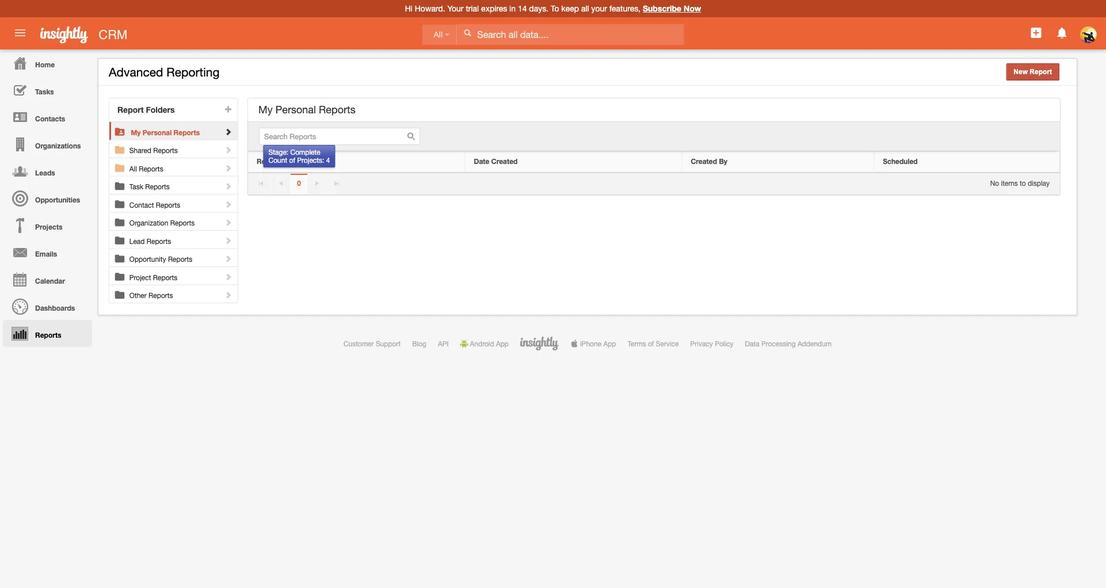 Task type: describe. For each thing, give the bounding box(es) containing it.
app for iphone app
[[604, 340, 616, 348]]

howard.
[[415, 4, 446, 13]]

project reports link
[[129, 267, 233, 282]]

shared reports link
[[129, 140, 233, 155]]

privacy policy link
[[691, 340, 734, 348]]

your
[[448, 4, 464, 13]]

created by link
[[691, 157, 866, 166]]

opportunities link
[[3, 185, 92, 212]]

features,
[[610, 4, 641, 13]]

reports for lead reports
[[147, 237, 171, 245]]

in
[[510, 4, 516, 13]]

organizations link
[[3, 131, 92, 158]]

organization reports
[[129, 219, 195, 227]]

advanced reporting
[[109, 65, 220, 79]]

scheduled link
[[884, 157, 1052, 166]]

display
[[1029, 179, 1050, 187]]

reports for project reports
[[153, 274, 178, 282]]

tasks
[[35, 88, 54, 96]]

blog
[[412, 340, 427, 348]]

android app
[[470, 340, 509, 348]]

contact reports
[[129, 201, 180, 209]]

data
[[746, 340, 760, 348]]

reports for all reports
[[139, 165, 163, 173]]

all for all reports
[[129, 165, 137, 173]]

chevron right image for opportunity reports
[[224, 255, 232, 263]]

support
[[376, 340, 401, 348]]

keep
[[562, 4, 579, 13]]

chevron right image for lead reports
[[224, 237, 232, 245]]

1 horizontal spatial my
[[259, 103, 273, 115]]

stage:
[[269, 148, 289, 156]]

reports up search reports text box
[[319, 103, 356, 115]]

report name link
[[257, 157, 456, 166]]

leads
[[35, 169, 55, 177]]

opportunity reports
[[129, 255, 193, 263]]

complete
[[291, 148, 321, 156]]

organization reports link
[[129, 213, 233, 227]]

projects link
[[3, 212, 92, 239]]

organizations
[[35, 142, 81, 150]]

lead reports link
[[129, 231, 233, 245]]

processing
[[762, 340, 796, 348]]

terms
[[628, 340, 646, 348]]

customer support link
[[344, 340, 401, 348]]

14
[[518, 4, 527, 13]]

projects:
[[297, 156, 324, 164]]

subscribe now link
[[643, 4, 702, 13]]

count
[[269, 156, 287, 164]]

android
[[470, 340, 494, 348]]

all link
[[422, 24, 457, 45]]

privacy policy
[[691, 340, 734, 348]]

iphone app
[[580, 340, 616, 348]]

advanced
[[109, 65, 163, 79]]

dashboards link
[[3, 293, 92, 320]]

to
[[551, 4, 559, 13]]

home
[[35, 60, 55, 69]]

personal inside my personal reports link
[[143, 128, 172, 136]]

plus image
[[225, 105, 233, 113]]

hi howard. your trial expires in 14 days. to keep all your features, subscribe now
[[405, 4, 702, 13]]

dashboards
[[35, 304, 75, 312]]

date created link
[[474, 157, 673, 166]]

shared reports
[[129, 147, 178, 155]]

Search all data.... text field
[[457, 24, 684, 45]]

chevron right image for shared reports
[[224, 146, 232, 154]]

reports for organization reports
[[170, 219, 195, 227]]

date
[[474, 157, 490, 165]]

emails
[[35, 250, 57, 258]]

Search Reports text field
[[259, 128, 420, 145]]

notifications image
[[1056, 26, 1070, 40]]

api link
[[438, 340, 449, 348]]

scheduled
[[884, 157, 918, 165]]

created by
[[691, 157, 728, 165]]

reports for shared reports
[[153, 147, 178, 155]]

crm
[[99, 27, 128, 42]]

iphone
[[580, 340, 602, 348]]

terms of service
[[628, 340, 679, 348]]

no
[[991, 179, 1000, 187]]

new report link
[[1007, 63, 1060, 81]]

contact
[[129, 201, 154, 209]]

reports inside navigation
[[35, 331, 61, 339]]

other reports link
[[129, 285, 233, 300]]

1 vertical spatial my
[[131, 128, 141, 136]]

android app link
[[460, 340, 509, 348]]

home link
[[3, 50, 92, 77]]

white image
[[464, 29, 472, 37]]

project reports
[[129, 274, 178, 282]]

your
[[592, 4, 608, 13]]

service
[[656, 340, 679, 348]]

navigation containing home
[[0, 50, 92, 347]]

chevron right image for my personal reports
[[224, 128, 232, 136]]

chevron right image for all reports
[[224, 164, 232, 172]]

contacts
[[35, 115, 65, 123]]

date created
[[474, 157, 518, 165]]



Task type: vqa. For each thing, say whether or not it's contained in the screenshot.
My
yes



Task type: locate. For each thing, give the bounding box(es) containing it.
reports up lead reports link
[[170, 219, 195, 227]]

chevron right image inside all reports link
[[224, 164, 232, 172]]

task reports link
[[129, 177, 233, 191]]

app right iphone
[[604, 340, 616, 348]]

chevron right image up contact reports link
[[224, 182, 232, 190]]

chevron right image up task reports link
[[224, 164, 232, 172]]

reports up opportunity reports
[[147, 237, 171, 245]]

policy
[[715, 340, 734, 348]]

navigation
[[0, 50, 92, 347]]

reports inside 'link'
[[153, 274, 178, 282]]

chevron right image
[[224, 146, 232, 154], [224, 182, 232, 190], [224, 200, 232, 208], [224, 219, 232, 227], [224, 273, 232, 281]]

new report
[[1014, 68, 1053, 76]]

leads link
[[3, 158, 92, 185]]

chevron right image for organization reports
[[224, 219, 232, 227]]

1 vertical spatial personal
[[143, 128, 172, 136]]

reports up all reports link
[[153, 147, 178, 155]]

reports up organization reports
[[156, 201, 180, 209]]

1 vertical spatial all
[[129, 165, 137, 173]]

subscribe
[[643, 4, 682, 13]]

chevron right image inside shared reports link
[[224, 146, 232, 154]]

4
[[326, 156, 330, 164]]

app right android
[[496, 340, 509, 348]]

chevron right image for contact reports
[[224, 200, 232, 208]]

0 horizontal spatial of
[[289, 156, 295, 164]]

my
[[259, 103, 273, 115], [131, 128, 141, 136]]

0 vertical spatial my personal reports
[[259, 103, 356, 115]]

emails link
[[3, 239, 92, 266]]

chevron right image down plus icon
[[224, 146, 232, 154]]

chevron right image inside contact reports link
[[224, 200, 232, 208]]

items
[[1002, 179, 1019, 187]]

2 app from the left
[[604, 340, 616, 348]]

stage: complete count of projects: 4
[[269, 148, 330, 164]]

reports up the project reports 'link'
[[168, 255, 193, 263]]

2 vertical spatial report
[[257, 157, 279, 165]]

2 chevron right image from the top
[[224, 182, 232, 190]]

1 horizontal spatial of
[[648, 340, 654, 348]]

chevron right image inside opportunity reports link
[[224, 255, 232, 263]]

0 vertical spatial personal
[[276, 103, 316, 115]]

lead
[[129, 237, 145, 245]]

chevron right image for other reports
[[224, 291, 232, 299]]

all down howard.
[[434, 30, 443, 39]]

contact reports link
[[129, 195, 233, 209]]

chevron right image for task reports
[[224, 182, 232, 190]]

0 vertical spatial my
[[259, 103, 273, 115]]

of
[[289, 156, 295, 164], [648, 340, 654, 348]]

by
[[719, 157, 728, 165]]

reports for task reports
[[145, 183, 170, 191]]

1 horizontal spatial created
[[691, 157, 718, 165]]

reports inside 'link'
[[149, 292, 173, 300]]

created
[[492, 157, 518, 165], [691, 157, 718, 165]]

report name
[[257, 157, 301, 165]]

1 horizontal spatial app
[[604, 340, 616, 348]]

chevron right image up lead reports link
[[224, 219, 232, 227]]

2 chevron right image from the top
[[224, 164, 232, 172]]

chevron right image down the project reports 'link'
[[224, 291, 232, 299]]

grid containing report name
[[248, 151, 1061, 173]]

chevron right image inside other reports 'link'
[[224, 291, 232, 299]]

report down stage: at the top left of the page
[[257, 157, 279, 165]]

reports for opportunity reports
[[168, 255, 193, 263]]

api
[[438, 340, 449, 348]]

addendum
[[798, 340, 832, 348]]

report for report folders
[[117, 105, 144, 115]]

reports for contact reports
[[156, 201, 180, 209]]

reports up shared reports link on the top of the page
[[174, 128, 200, 136]]

1 horizontal spatial personal
[[276, 103, 316, 115]]

chevron right image inside the project reports 'link'
[[224, 273, 232, 281]]

now
[[684, 4, 702, 13]]

days.
[[529, 4, 549, 13]]

personal up complete
[[276, 103, 316, 115]]

reports down project reports
[[149, 292, 173, 300]]

chevron right image
[[224, 128, 232, 136], [224, 164, 232, 172], [224, 237, 232, 245], [224, 255, 232, 263], [224, 291, 232, 299]]

reports down the dashboards
[[35, 331, 61, 339]]

0 vertical spatial of
[[289, 156, 295, 164]]

iphone app link
[[571, 340, 616, 348]]

name
[[281, 157, 301, 165]]

0
[[297, 179, 301, 187]]

task reports
[[129, 183, 170, 191]]

chevron right image inside lead reports link
[[224, 237, 232, 245]]

1 vertical spatial report
[[117, 105, 144, 115]]

1 created from the left
[[492, 157, 518, 165]]

other reports
[[129, 292, 173, 300]]

project
[[129, 274, 151, 282]]

chevron right image up the project reports 'link'
[[224, 255, 232, 263]]

chevron right image for project reports
[[224, 273, 232, 281]]

my right plus icon
[[259, 103, 273, 115]]

chevron right image up opportunity reports link
[[224, 237, 232, 245]]

4 chevron right image from the top
[[224, 255, 232, 263]]

created right date
[[492, 157, 518, 165]]

customer
[[344, 340, 374, 348]]

no items to display
[[991, 179, 1050, 187]]

0 horizontal spatial created
[[492, 157, 518, 165]]

created left the by on the right of the page
[[691, 157, 718, 165]]

my personal reports link
[[131, 122, 234, 136]]

shared
[[129, 147, 151, 155]]

0 vertical spatial report
[[1030, 68, 1053, 76]]

tasks link
[[3, 77, 92, 104]]

reporting
[[167, 65, 220, 79]]

reports up task reports
[[139, 165, 163, 173]]

1 vertical spatial of
[[648, 340, 654, 348]]

0 horizontal spatial my personal reports
[[131, 128, 200, 136]]

1 vertical spatial my personal reports
[[131, 128, 200, 136]]

grid
[[248, 151, 1061, 173]]

hi
[[405, 4, 413, 13]]

chevron right image up the organization reports link
[[224, 200, 232, 208]]

2 horizontal spatial report
[[1030, 68, 1053, 76]]

chevron right image inside the organization reports link
[[224, 219, 232, 227]]

calendar link
[[3, 266, 92, 293]]

data processing addendum
[[746, 340, 832, 348]]

trial
[[466, 4, 479, 13]]

row containing report name
[[248, 151, 1061, 173]]

0 horizontal spatial app
[[496, 340, 509, 348]]

reports for other reports
[[149, 292, 173, 300]]

of right count
[[289, 156, 295, 164]]

0 horizontal spatial all
[[129, 165, 137, 173]]

report
[[1030, 68, 1053, 76], [117, 105, 144, 115], [257, 157, 279, 165]]

folders
[[146, 105, 175, 115]]

row
[[248, 151, 1061, 173]]

chevron right image down plus icon
[[224, 128, 232, 136]]

personal up shared reports on the left of page
[[143, 128, 172, 136]]

1 app from the left
[[496, 340, 509, 348]]

other
[[129, 292, 147, 300]]

of right terms
[[648, 340, 654, 348]]

chevron right image inside task reports link
[[224, 182, 232, 190]]

organization
[[129, 219, 168, 227]]

all
[[434, 30, 443, 39], [129, 165, 137, 173]]

report inside row
[[257, 157, 279, 165]]

app for android app
[[496, 340, 509, 348]]

5 chevron right image from the top
[[224, 291, 232, 299]]

report for report name
[[257, 157, 279, 165]]

lead reports
[[129, 237, 171, 245]]

3 chevron right image from the top
[[224, 237, 232, 245]]

all reports
[[129, 165, 163, 173]]

0 vertical spatial all
[[434, 30, 443, 39]]

report right new in the right of the page
[[1030, 68, 1053, 76]]

new
[[1014, 68, 1029, 76]]

0 horizontal spatial report
[[117, 105, 144, 115]]

contacts link
[[3, 104, 92, 131]]

expires
[[482, 4, 507, 13]]

report left folders
[[117, 105, 144, 115]]

all for all
[[434, 30, 443, 39]]

0 horizontal spatial my
[[131, 128, 141, 136]]

data processing addendum link
[[746, 340, 832, 348]]

customer support
[[344, 340, 401, 348]]

0 button
[[291, 174, 308, 196]]

5 chevron right image from the top
[[224, 273, 232, 281]]

reports up contact reports
[[145, 183, 170, 191]]

all reports link
[[129, 158, 233, 173]]

chevron right image up other reports 'link'
[[224, 273, 232, 281]]

task
[[129, 183, 143, 191]]

opportunity reports link
[[129, 249, 233, 263]]

calendar
[[35, 277, 65, 285]]

3 chevron right image from the top
[[224, 200, 232, 208]]

privacy
[[691, 340, 713, 348]]

my personal reports up shared reports on the left of page
[[131, 128, 200, 136]]

reports link
[[3, 320, 92, 347]]

2 created from the left
[[691, 157, 718, 165]]

my personal reports up search reports text box
[[259, 103, 356, 115]]

to
[[1020, 179, 1027, 187]]

1 horizontal spatial all
[[434, 30, 443, 39]]

of inside stage: complete count of projects: 4
[[289, 156, 295, 164]]

my up shared
[[131, 128, 141, 136]]

all
[[582, 4, 589, 13]]

all up task
[[129, 165, 137, 173]]

4 chevron right image from the top
[[224, 219, 232, 227]]

reports down opportunity reports
[[153, 274, 178, 282]]

1 horizontal spatial my personal reports
[[259, 103, 356, 115]]

projects
[[35, 223, 63, 231]]

1 horizontal spatial report
[[257, 157, 279, 165]]

1 chevron right image from the top
[[224, 128, 232, 136]]

chevron right image inside my personal reports link
[[224, 128, 232, 136]]

0 horizontal spatial personal
[[143, 128, 172, 136]]

1 chevron right image from the top
[[224, 146, 232, 154]]



